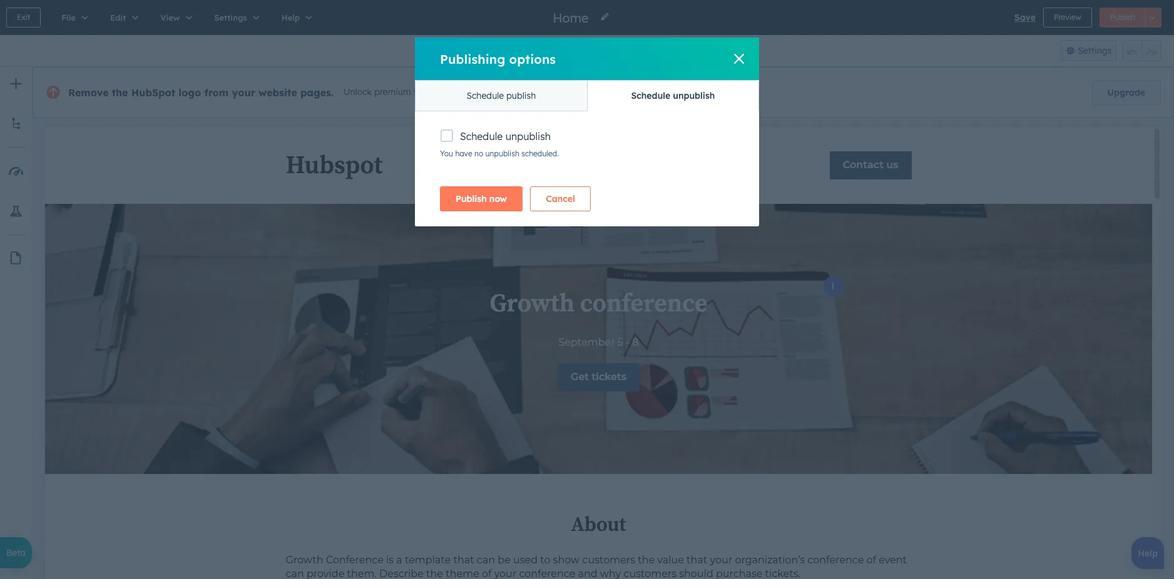 Task type: locate. For each thing, give the bounding box(es) containing it.
1 vertical spatial publish
[[456, 193, 487, 205]]

have
[[455, 149, 473, 158]]

group right options
[[559, 40, 609, 61]]

1 vertical spatial schedule unpublish
[[460, 130, 551, 143]]

schedule unpublish
[[631, 90, 715, 101], [460, 130, 551, 143]]

publish up settings
[[1111, 13, 1136, 22]]

starter.
[[515, 87, 545, 98]]

publish left now
[[456, 193, 487, 205]]

settings
[[1078, 45, 1112, 56]]

publish inside group
[[1111, 13, 1136, 22]]

publish for publish
[[1111, 13, 1136, 22]]

exit
[[17, 13, 30, 22]]

publish for publish now
[[456, 193, 487, 205]]

schedule
[[467, 90, 504, 101], [631, 90, 671, 101], [460, 130, 503, 143]]

beta button
[[0, 538, 32, 569]]

0 vertical spatial schedule unpublish
[[631, 90, 715, 101]]

publish
[[507, 90, 536, 101]]

1 horizontal spatial publish
[[1111, 13, 1136, 22]]

the
[[112, 86, 128, 99]]

publishing options
[[440, 51, 556, 67]]

0 horizontal spatial group
[[559, 40, 609, 61]]

premium
[[374, 87, 411, 98]]

group
[[559, 40, 609, 61], [1123, 40, 1162, 61]]

0 vertical spatial publish
[[1111, 13, 1136, 22]]

group down publish group
[[1123, 40, 1162, 61]]

your
[[232, 86, 255, 99]]

unpublish inside button
[[673, 90, 715, 101]]

features
[[414, 87, 448, 98]]

navigation
[[415, 80, 759, 111]]

remove
[[68, 86, 109, 99]]

1 horizontal spatial schedule unpublish
[[631, 90, 715, 101]]

cancel button
[[530, 187, 591, 212]]

close image
[[734, 54, 744, 64]]

publish group
[[1100, 8, 1162, 28]]

publish now
[[456, 193, 507, 205]]

None field
[[552, 9, 593, 26]]

suite
[[492, 87, 512, 98]]

publish inside 'dialog'
[[456, 193, 487, 205]]

publishing
[[440, 51, 506, 67]]

0 vertical spatial unpublish
[[673, 90, 715, 101]]

website
[[259, 86, 297, 99]]

1 horizontal spatial group
[[1123, 40, 1162, 61]]

publish
[[1111, 13, 1136, 22], [456, 193, 487, 205]]

unpublish
[[673, 90, 715, 101], [506, 130, 551, 143], [486, 149, 520, 158]]

publish button
[[1100, 8, 1146, 28]]

1 group from the left
[[559, 40, 609, 61]]

preview button
[[1044, 8, 1092, 28]]

no
[[475, 149, 483, 158]]

0 horizontal spatial publish
[[456, 193, 487, 205]]

beta
[[6, 548, 26, 559]]



Task type: describe. For each thing, give the bounding box(es) containing it.
unlock premium features with crm suite starter.
[[344, 87, 545, 98]]

publishing options dialog
[[415, 38, 759, 227]]

upgrade link
[[1092, 80, 1161, 105]]

preview
[[1054, 13, 1082, 22]]

schedule for schedule publish button
[[467, 90, 504, 101]]

with
[[450, 87, 467, 98]]

exit link
[[6, 8, 41, 28]]

settings button
[[1060, 40, 1118, 61]]

pages.
[[300, 86, 334, 99]]

options
[[509, 51, 556, 67]]

schedule unpublish inside schedule unpublish button
[[631, 90, 715, 101]]

hubspot
[[131, 86, 175, 99]]

help
[[1138, 548, 1158, 560]]

save button
[[1015, 10, 1036, 25]]

publish now button
[[440, 187, 523, 212]]

unlock
[[344, 87, 372, 98]]

from
[[204, 86, 229, 99]]

help link
[[1132, 538, 1165, 570]]

2 vertical spatial unpublish
[[486, 149, 520, 158]]

2 group from the left
[[1123, 40, 1162, 61]]

schedule for schedule unpublish button
[[631, 90, 671, 101]]

remove the hubspot logo from your website pages.
[[68, 86, 334, 99]]

upgrade
[[1108, 87, 1146, 98]]

cancel
[[546, 193, 575, 205]]

save
[[1015, 12, 1036, 23]]

schedule publish button
[[416, 81, 587, 111]]

navigation containing schedule publish
[[415, 80, 759, 111]]

0 horizontal spatial schedule unpublish
[[460, 130, 551, 143]]

schedule publish
[[467, 90, 536, 101]]

scheduled.
[[522, 149, 559, 158]]

logo
[[179, 86, 201, 99]]

now
[[490, 193, 507, 205]]

you have no unpublish scheduled.
[[440, 149, 559, 158]]

1 vertical spatial unpublish
[[506, 130, 551, 143]]

schedule unpublish button
[[587, 81, 759, 111]]

you
[[440, 149, 453, 158]]

crm
[[470, 87, 489, 98]]



Task type: vqa. For each thing, say whether or not it's contained in the screenshot.
Ruby Anderson image
no



